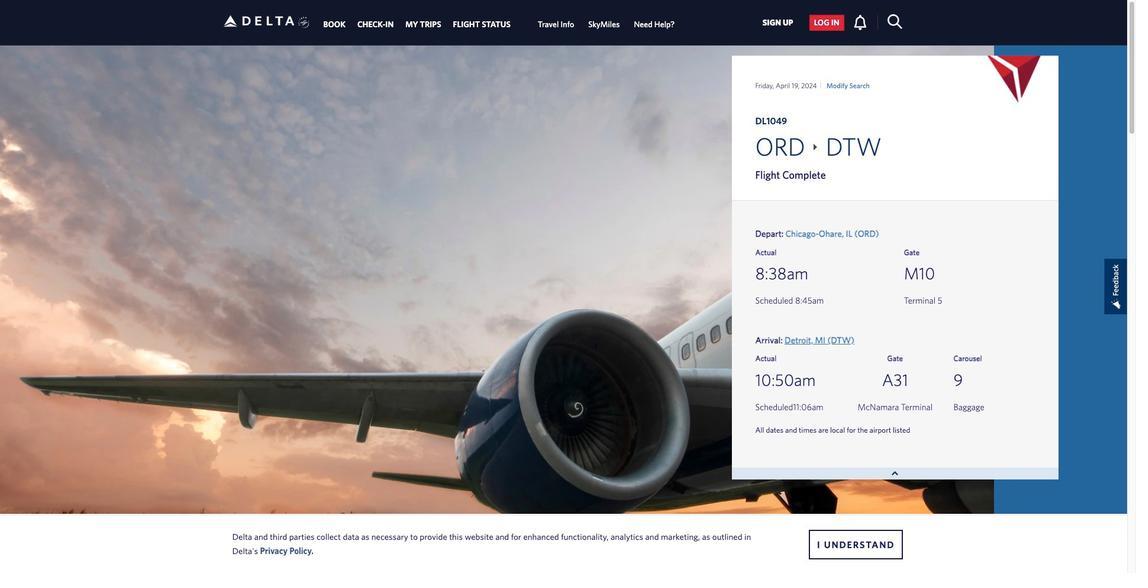 Task type: describe. For each thing, give the bounding box(es) containing it.
heroimgurl image
[[0, 44, 995, 573]]



Task type: vqa. For each thing, say whether or not it's contained in the screenshot.
Delta Air Lines image
yes



Task type: locate. For each thing, give the bounding box(es) containing it.
delta air lines image
[[224, 3, 295, 40]]

tab list
[[318, 1, 682, 44]]

skyteam image
[[298, 4, 310, 41]]



